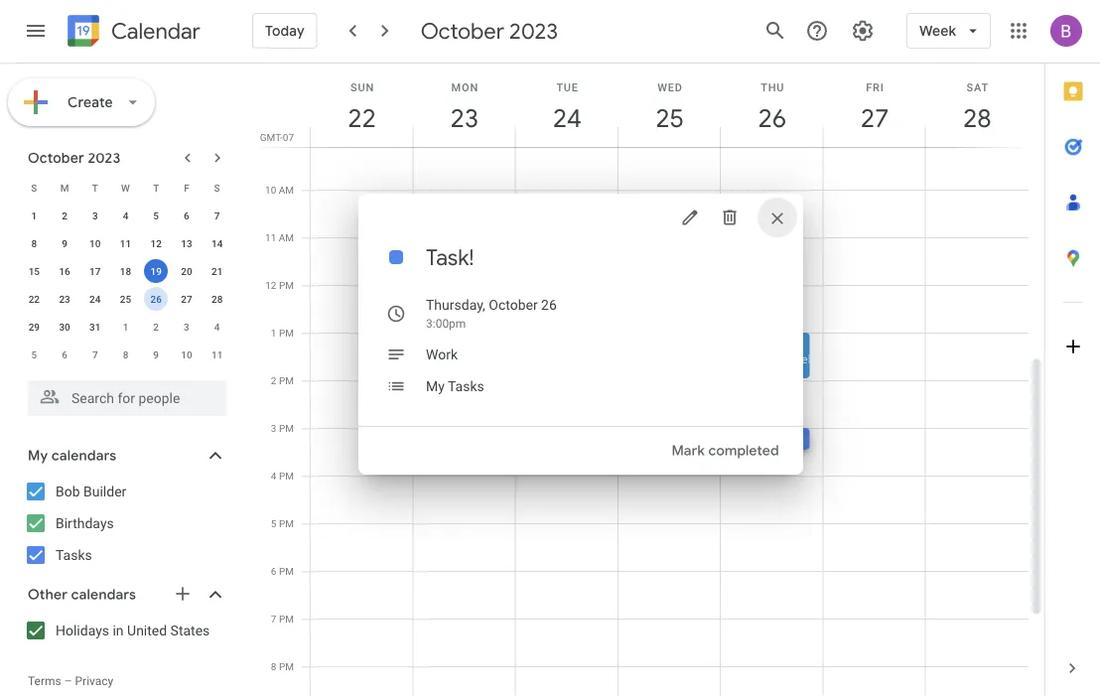Task type: vqa. For each thing, say whether or not it's contained in the screenshot.


Task type: locate. For each thing, give the bounding box(es) containing it.
1 vertical spatial am
[[279, 184, 294, 196]]

s left m
[[31, 182, 37, 194]]

row down november 1 element
[[19, 341, 232, 368]]

1 horizontal spatial 9
[[153, 349, 159, 360]]

0 vertical spatial 28
[[962, 102, 990, 135]]

1 horizontal spatial 25
[[654, 102, 683, 135]]

0 vertical spatial calendars
[[52, 447, 117, 465]]

my for my tasks
[[426, 378, 445, 394]]

28 down sat
[[962, 102, 990, 135]]

1 down 25 element
[[123, 321, 128, 333]]

25 down the 18
[[120, 293, 131, 305]]

27
[[860, 102, 888, 135], [181, 293, 192, 305]]

1 am from the top
[[279, 136, 294, 148]]

3 pm from the top
[[279, 374, 294, 386]]

0 vertical spatial 12
[[150, 237, 162, 249]]

fri
[[866, 81, 885, 93]]

1 vertical spatial 24
[[89, 293, 101, 305]]

pm for 7 pm
[[279, 613, 294, 625]]

1 horizontal spatial 1
[[123, 321, 128, 333]]

23 down mon on the top
[[449, 102, 478, 135]]

1 vertical spatial 28
[[211, 293, 223, 305]]

2 vertical spatial 5
[[271, 517, 277, 529]]

0 horizontal spatial 27
[[181, 293, 192, 305]]

tasks down the birthdays
[[56, 547, 92, 563]]

9 up 16 element
[[62, 237, 67, 249]]

7 pm from the top
[[279, 565, 294, 577]]

november 8 element
[[114, 343, 138, 366]]

calendars up in at the left
[[71, 586, 136, 604]]

pm up 8 pm
[[279, 613, 294, 625]]

26 down 19
[[150, 293, 162, 305]]

28
[[962, 102, 990, 135], [211, 293, 223, 305]]

0 vertical spatial october
[[421, 17, 504, 45]]

27 element
[[175, 287, 199, 311]]

7
[[214, 210, 220, 221], [92, 349, 98, 360], [271, 613, 277, 625]]

1 s from the left
[[31, 182, 37, 194]]

23 element
[[53, 287, 77, 311]]

my
[[426, 378, 445, 394], [28, 447, 48, 465]]

row group containing 1
[[19, 202, 232, 368]]

11 up the 18
[[120, 237, 131, 249]]

25 inside 'october 2023' grid
[[120, 293, 131, 305]]

7 up 8 pm
[[271, 613, 277, 625]]

28 link
[[955, 95, 1000, 141]]

1 vertical spatial 8
[[123, 349, 128, 360]]

october up mon on the top
[[421, 17, 504, 45]]

2 pm from the top
[[279, 327, 294, 339]]

november 4 element
[[205, 315, 229, 339]]

1 horizontal spatial 12
[[265, 279, 277, 291]]

0 vertical spatial 6
[[184, 210, 189, 221]]

2 horizontal spatial 6
[[271, 565, 277, 577]]

15 element
[[22, 259, 46, 283]]

2 pm
[[271, 374, 294, 386]]

6 pm
[[271, 565, 294, 577]]

1 row from the top
[[19, 174, 232, 202]]

2 vertical spatial october
[[489, 296, 538, 313]]

13
[[181, 237, 192, 249]]

8 up 15 element
[[31, 237, 37, 249]]

3
[[92, 210, 98, 221], [184, 321, 189, 333], [271, 422, 277, 434]]

am up 12 pm
[[279, 231, 294, 243]]

task! for task!
[[426, 243, 474, 271]]

10
[[265, 184, 276, 196], [89, 237, 101, 249], [181, 349, 192, 360]]

s
[[31, 182, 37, 194], [214, 182, 220, 194]]

5 row from the top
[[19, 285, 232, 313]]

11 for 'november 11' element
[[211, 349, 223, 360]]

am up 10 am
[[279, 136, 294, 148]]

0 vertical spatial am
[[279, 136, 294, 148]]

1 horizontal spatial 26
[[541, 296, 557, 313]]

main drawer image
[[24, 19, 48, 43]]

task! left 3pm
[[746, 432, 775, 446]]

2 horizontal spatial 8
[[271, 660, 277, 672]]

5 up 12 element
[[153, 210, 159, 221]]

7 row from the top
[[19, 341, 232, 368]]

2 horizontal spatial 10
[[265, 184, 276, 196]]

12 element
[[144, 231, 168, 255]]

pm down 2 pm
[[279, 422, 294, 434]]

my inside 'my calendars' dropdown button
[[28, 447, 48, 465]]

states
[[170, 622, 210, 639]]

calendar
[[111, 17, 200, 45]]

7 up 14 element
[[214, 210, 220, 221]]

3 pm
[[271, 422, 294, 434]]

am for 10 am
[[279, 184, 294, 196]]

1 vertical spatial 7
[[92, 349, 98, 360]]

1 pm from the top
[[279, 279, 294, 291]]

2 horizontal spatial 11
[[265, 231, 276, 243]]

row
[[19, 174, 232, 202], [19, 202, 232, 229], [19, 229, 232, 257], [19, 257, 232, 285], [19, 285, 232, 313], [19, 313, 232, 341], [19, 341, 232, 368]]

pm up 2 pm
[[279, 327, 294, 339]]

pm down 7 pm
[[279, 660, 294, 672]]

6 inside grid
[[271, 565, 277, 577]]

2 up november 9 element
[[153, 321, 159, 333]]

11
[[265, 231, 276, 243], [120, 237, 131, 249], [211, 349, 223, 360]]

27 down fri
[[860, 102, 888, 135]]

1 horizontal spatial 23
[[449, 102, 478, 135]]

23 up 30
[[59, 293, 70, 305]]

sat 28
[[962, 81, 990, 135]]

2023 down create
[[88, 149, 121, 167]]

14
[[211, 237, 223, 249]]

2 vertical spatial 2
[[271, 374, 277, 386]]

0 horizontal spatial 24
[[89, 293, 101, 305]]

my calendars list
[[4, 476, 246, 571]]

1 horizontal spatial t
[[153, 182, 159, 194]]

1 horizontal spatial 10
[[181, 349, 192, 360]]

0 vertical spatial 4
[[123, 210, 128, 221]]

12 for 12 pm
[[265, 279, 277, 291]]

t right m
[[92, 182, 98, 194]]

07
[[283, 131, 294, 143]]

11 down november 4 element
[[211, 349, 223, 360]]

31
[[89, 321, 101, 333]]

am down the 9 am
[[279, 184, 294, 196]]

2 row from the top
[[19, 202, 232, 229]]

row group
[[19, 202, 232, 368]]

1 vertical spatial my
[[28, 447, 48, 465]]

2023
[[510, 17, 558, 45], [88, 149, 121, 167]]

thursday,
[[426, 296, 485, 313]]

0 horizontal spatial 2
[[62, 210, 67, 221]]

2 for november 2 element at left
[[153, 321, 159, 333]]

october 2023 up mon on the top
[[421, 17, 558, 45]]

0 vertical spatial 27
[[860, 102, 888, 135]]

5 down 4 pm
[[271, 517, 277, 529]]

1 vertical spatial 25
[[120, 293, 131, 305]]

0 vertical spatial 5
[[153, 210, 159, 221]]

2 horizontal spatial 1
[[271, 327, 277, 339]]

28 down 21
[[211, 293, 223, 305]]

12 up 19
[[150, 237, 162, 249]]

10 down november 3 element
[[181, 349, 192, 360]]

22
[[347, 102, 375, 135], [28, 293, 40, 305]]

0 horizontal spatial 7
[[92, 349, 98, 360]]

30 element
[[53, 315, 77, 339]]

tasks down the work
[[448, 378, 484, 394]]

0 horizontal spatial my
[[28, 447, 48, 465]]

24
[[552, 102, 580, 135], [89, 293, 101, 305]]

pm up the 1 pm
[[279, 279, 294, 291]]

0 horizontal spatial 10
[[89, 237, 101, 249]]

1 vertical spatial october 2023
[[28, 149, 121, 167]]

4 pm from the top
[[279, 422, 294, 434]]

2 am from the top
[[279, 184, 294, 196]]

4 down 28 element
[[214, 321, 220, 333]]

0 horizontal spatial tasks
[[56, 547, 92, 563]]

6 up 7 pm
[[271, 565, 277, 577]]

october right thursday,
[[489, 296, 538, 313]]

t left 'f'
[[153, 182, 159, 194]]

fri 27
[[860, 81, 888, 135]]

completed
[[709, 442, 780, 460]]

3 down 2 pm
[[271, 422, 277, 434]]

2 horizontal spatial 26
[[757, 102, 785, 135]]

26 inside the thursday, october 26 3:00pm
[[541, 296, 557, 313]]

row down 18 element
[[19, 285, 232, 313]]

22 link
[[339, 95, 385, 141]]

5 for november 5 element
[[31, 349, 37, 360]]

4 row from the top
[[19, 257, 232, 285]]

6 for 6 pm
[[271, 565, 277, 577]]

0 horizontal spatial 5
[[31, 349, 37, 360]]

16
[[59, 265, 70, 277]]

2 vertical spatial 6
[[271, 565, 277, 577]]

my tasks
[[426, 378, 484, 394]]

november 3 element
[[175, 315, 199, 339]]

task! for task! , 3pm
[[746, 432, 775, 446]]

2 horizontal spatial 2
[[271, 374, 277, 386]]

7 down 31 element
[[92, 349, 98, 360]]

1 vertical spatial 4
[[214, 321, 220, 333]]

0 vertical spatial 8
[[31, 237, 37, 249]]

9
[[271, 136, 276, 148], [62, 237, 67, 249], [153, 349, 159, 360]]

1 horizontal spatial 24
[[552, 102, 580, 135]]

october 2023 up m
[[28, 149, 121, 167]]

26 inside column header
[[757, 102, 785, 135]]

bob builder
[[56, 483, 126, 500]]

pm up 3 pm at the left bottom of page
[[279, 374, 294, 386]]

mon 23
[[449, 81, 479, 135]]

26 element
[[144, 287, 168, 311]]

0 vertical spatial 9
[[271, 136, 276, 148]]

0 horizontal spatial 25
[[120, 293, 131, 305]]

9 pm from the top
[[279, 660, 294, 672]]

task! up thursday,
[[426, 243, 474, 271]]

1 vertical spatial 9
[[62, 237, 67, 249]]

10 inside november 10 element
[[181, 349, 192, 360]]

8 down november 1 element
[[123, 349, 128, 360]]

1 horizontal spatial 27
[[860, 102, 888, 135]]

f
[[184, 182, 189, 194]]

6 down 30 element
[[62, 349, 67, 360]]

0 horizontal spatial task!
[[426, 243, 474, 271]]

3 row from the top
[[19, 229, 232, 257]]

1
[[31, 210, 37, 221], [123, 321, 128, 333], [271, 327, 277, 339]]

12
[[150, 237, 162, 249], [265, 279, 277, 291]]

6 down 'f'
[[184, 210, 189, 221]]

2 vertical spatial 8
[[271, 660, 277, 672]]

2023 up tue
[[510, 17, 558, 45]]

22 down sun at the top left of the page
[[347, 102, 375, 135]]

row containing 1
[[19, 202, 232, 229]]

2 vertical spatial am
[[279, 231, 294, 243]]

1 horizontal spatial 11
[[211, 349, 223, 360]]

calendars
[[52, 447, 117, 465], [71, 586, 136, 604]]

12 pm
[[265, 279, 294, 291]]

3 up 10 element
[[92, 210, 98, 221]]

row up 18 element
[[19, 229, 232, 257]]

am
[[279, 136, 294, 148], [279, 184, 294, 196], [279, 231, 294, 243]]

4 up 5 pm
[[271, 470, 277, 482]]

create
[[68, 93, 113, 111]]

9 inside grid
[[271, 136, 276, 148]]

1 vertical spatial 22
[[28, 293, 40, 305]]

row down 25 element
[[19, 313, 232, 341]]

october 2023
[[421, 17, 558, 45], [28, 149, 121, 167]]

create button
[[8, 78, 155, 126]]

november 1 element
[[114, 315, 138, 339]]

0 vertical spatial my
[[426, 378, 445, 394]]

2 vertical spatial 9
[[153, 349, 159, 360]]

23 inside mon 23
[[449, 102, 478, 135]]

1 horizontal spatial my
[[426, 378, 445, 394]]

1 horizontal spatial 2023
[[510, 17, 558, 45]]

5 pm from the top
[[279, 470, 294, 482]]

3 am from the top
[[279, 231, 294, 243]]

10 up the 17
[[89, 237, 101, 249]]

1 vertical spatial 6
[[62, 349, 67, 360]]

2 horizontal spatial 4
[[271, 470, 277, 482]]

1 horizontal spatial 4
[[214, 321, 220, 333]]

0 horizontal spatial s
[[31, 182, 37, 194]]

pm
[[279, 279, 294, 291], [279, 327, 294, 339], [279, 374, 294, 386], [279, 422, 294, 434], [279, 470, 294, 482], [279, 517, 294, 529], [279, 565, 294, 577], [279, 613, 294, 625], [279, 660, 294, 672]]

7 for 7 pm
[[271, 613, 277, 625]]

united
[[127, 622, 167, 639]]

november 2 element
[[144, 315, 168, 339]]

10 inside 10 element
[[89, 237, 101, 249]]

12 for 12
[[150, 237, 162, 249]]

row up 11 element
[[19, 174, 232, 202]]

0 horizontal spatial 22
[[28, 293, 40, 305]]

9 for 9 am
[[271, 136, 276, 148]]

0 vertical spatial 25
[[654, 102, 683, 135]]

pm up 5 pm
[[279, 470, 294, 482]]

27 down 20
[[181, 293, 192, 305]]

19
[[150, 265, 162, 277]]

calendars for my calendars
[[52, 447, 117, 465]]

24 column header
[[515, 64, 619, 147]]

1 vertical spatial tasks
[[56, 547, 92, 563]]

los angeles
[[758, 352, 824, 366]]

november 7 element
[[83, 343, 107, 366]]

24 link
[[544, 95, 590, 141]]

2 vertical spatial 4
[[271, 470, 277, 482]]

4 up 11 element
[[123, 210, 128, 221]]

8 pm from the top
[[279, 613, 294, 625]]

0 horizontal spatial t
[[92, 182, 98, 194]]

1 vertical spatial calendars
[[71, 586, 136, 604]]

25 down wed
[[654, 102, 683, 135]]

0 horizontal spatial 3
[[92, 210, 98, 221]]

bob
[[56, 483, 80, 500]]

6 row from the top
[[19, 313, 232, 341]]

10 for 10 am
[[265, 184, 276, 196]]

pm for 1 pm
[[279, 327, 294, 339]]

11 down 10 am
[[265, 231, 276, 243]]

m
[[60, 182, 69, 194]]

mark completed
[[672, 442, 780, 460]]

2 inside november 2 element
[[153, 321, 159, 333]]

0 vertical spatial 10
[[265, 184, 276, 196]]

3 up november 10 element
[[184, 321, 189, 333]]

2 vertical spatial 10
[[181, 349, 192, 360]]

am for 9 am
[[279, 136, 294, 148]]

1 horizontal spatial 2
[[153, 321, 159, 333]]

13 element
[[175, 231, 199, 255]]

9 left 07
[[271, 136, 276, 148]]

8 down 7 pm
[[271, 660, 277, 672]]

my calendars
[[28, 447, 117, 465]]

2 up 3 pm at the left bottom of page
[[271, 374, 277, 386]]

s right 'f'
[[214, 182, 220, 194]]

october up m
[[28, 149, 84, 167]]

pm for 2 pm
[[279, 374, 294, 386]]

24 down the 17
[[89, 293, 101, 305]]

privacy link
[[75, 674, 113, 688]]

None search field
[[0, 372, 246, 416]]

22 up 29
[[28, 293, 40, 305]]

tasks
[[448, 378, 484, 394], [56, 547, 92, 563]]

4 pm
[[271, 470, 294, 482]]

9 down november 2 element at left
[[153, 349, 159, 360]]

11 am
[[265, 231, 294, 243]]

today
[[265, 22, 305, 40]]

2 vertical spatial 3
[[271, 422, 277, 434]]

0 vertical spatial 24
[[552, 102, 580, 135]]

mon
[[451, 81, 479, 93]]

tue
[[557, 81, 579, 93]]

calendar heading
[[107, 17, 200, 45]]

pm up 7 pm
[[279, 565, 294, 577]]

4 for november 4 element
[[214, 321, 220, 333]]

0 horizontal spatial 8
[[31, 237, 37, 249]]

10 up 11 am
[[265, 184, 276, 196]]

2 down m
[[62, 210, 67, 221]]

1 vertical spatial 12
[[265, 279, 277, 291]]

26 down thu
[[757, 102, 785, 135]]

october 2023 grid
[[19, 174, 232, 368]]

tab list
[[1046, 64, 1100, 641]]

1 horizontal spatial 22
[[347, 102, 375, 135]]

grid
[[254, 64, 1045, 697]]

pm down 4 pm
[[279, 517, 294, 529]]

october
[[421, 17, 504, 45], [28, 149, 84, 167], [489, 296, 538, 313]]

0 horizontal spatial 28
[[211, 293, 223, 305]]

0 horizontal spatial 4
[[123, 210, 128, 221]]

0 horizontal spatial 23
[[59, 293, 70, 305]]

task! heading
[[426, 243, 474, 271]]

1 horizontal spatial task!
[[746, 432, 775, 446]]

0 horizontal spatial 12
[[150, 237, 162, 249]]

6 pm from the top
[[279, 517, 294, 529]]

3 inside november 3 element
[[184, 321, 189, 333]]

0 vertical spatial 7
[[214, 210, 220, 221]]

task!
[[426, 243, 474, 271], [746, 432, 775, 446]]

sat
[[967, 81, 989, 93]]

2 horizontal spatial 3
[[271, 422, 277, 434]]

5 down 29 element
[[31, 349, 37, 360]]

1 horizontal spatial 3
[[184, 321, 189, 333]]

6
[[184, 210, 189, 221], [62, 349, 67, 360], [271, 565, 277, 577]]

row up 25 element
[[19, 257, 232, 285]]

26 right thursday,
[[541, 296, 557, 313]]

calendars up bob builder
[[52, 447, 117, 465]]

1 horizontal spatial 28
[[962, 102, 990, 135]]

1 vertical spatial 2
[[153, 321, 159, 333]]

25 element
[[114, 287, 138, 311]]

2 horizontal spatial 5
[[271, 517, 277, 529]]

24 element
[[83, 287, 107, 311]]

pm for 4 pm
[[279, 470, 294, 482]]

thu 26
[[757, 81, 785, 135]]

12 inside row
[[150, 237, 162, 249]]

12 down 11 am
[[265, 279, 277, 291]]

1 up 15 element
[[31, 210, 37, 221]]

25
[[654, 102, 683, 135], [120, 293, 131, 305]]

26 cell
[[141, 285, 171, 313]]

settings menu image
[[851, 19, 875, 43]]

pm for 12 pm
[[279, 279, 294, 291]]

row down w
[[19, 202, 232, 229]]

24 down tue
[[552, 102, 580, 135]]

25 link
[[647, 95, 693, 141]]

20 element
[[175, 259, 199, 283]]

1 down 12 pm
[[271, 327, 277, 339]]

0 horizontal spatial 6
[[62, 349, 67, 360]]



Task type: describe. For each thing, give the bounding box(es) containing it.
0 vertical spatial 3
[[92, 210, 98, 221]]

22 column header
[[310, 64, 413, 147]]

10 element
[[83, 231, 107, 255]]

2 s from the left
[[214, 182, 220, 194]]

1 vertical spatial 2023
[[88, 149, 121, 167]]

mark
[[672, 442, 705, 460]]

7 for november 7 element
[[92, 349, 98, 360]]

november 6 element
[[53, 343, 77, 366]]

11 for 11 am
[[265, 231, 276, 243]]

–
[[64, 674, 72, 688]]

11 element
[[114, 231, 138, 255]]

30
[[59, 321, 70, 333]]

22 inside column header
[[347, 102, 375, 135]]

27 column header
[[823, 64, 926, 147]]

3:00pm
[[426, 317, 466, 331]]

row containing s
[[19, 174, 232, 202]]

17 element
[[83, 259, 107, 283]]

27 inside 27 "element"
[[181, 293, 192, 305]]

26 link
[[750, 95, 795, 141]]

november 11 element
[[205, 343, 229, 366]]

10 for november 10 element
[[181, 349, 192, 360]]

16 element
[[53, 259, 77, 283]]

8 for november 8 element
[[123, 349, 128, 360]]

task! , 3pm
[[746, 432, 805, 446]]

26 column header
[[720, 64, 824, 147]]

14 element
[[205, 231, 229, 255]]

8 for 8 pm
[[271, 660, 277, 672]]

gmt-07
[[260, 131, 294, 143]]

angeles
[[780, 352, 824, 366]]

0 horizontal spatial october 2023
[[28, 149, 121, 167]]

week
[[920, 22, 956, 40]]

Search for people text field
[[40, 380, 215, 416]]

support image
[[805, 19, 829, 43]]

calendars for other calendars
[[71, 586, 136, 604]]

19 cell
[[141, 257, 171, 285]]

today button
[[252, 7, 317, 55]]

terms link
[[28, 674, 61, 688]]

10 for 10 element
[[89, 237, 101, 249]]

w
[[121, 182, 130, 194]]

25 column header
[[618, 64, 721, 147]]

6 for november 6 element on the left
[[62, 349, 67, 360]]

my for my calendars
[[28, 447, 48, 465]]

sun
[[351, 81, 374, 93]]

24 inside 'row group'
[[89, 293, 101, 305]]

7 pm
[[271, 613, 294, 625]]

pm for 5 pm
[[279, 517, 294, 529]]

row containing 29
[[19, 313, 232, 341]]

23 link
[[442, 95, 488, 141]]

17
[[89, 265, 101, 277]]

10 am
[[265, 184, 294, 196]]

22 element
[[22, 287, 46, 311]]

28 inside row
[[211, 293, 223, 305]]

0 vertical spatial 2023
[[510, 17, 558, 45]]

4 for 4 pm
[[271, 470, 277, 482]]

15
[[28, 265, 40, 277]]

row containing 22
[[19, 285, 232, 313]]

24 inside column header
[[552, 102, 580, 135]]

22 inside 'row group'
[[28, 293, 40, 305]]

am for 11 am
[[279, 231, 294, 243]]

5 pm
[[271, 517, 294, 529]]

pm for 6 pm
[[279, 565, 294, 577]]

8 pm
[[271, 660, 294, 672]]

28 column header
[[925, 64, 1029, 147]]

18
[[120, 265, 131, 277]]

terms
[[28, 674, 61, 688]]

los angeles button
[[720, 333, 824, 378]]

1 horizontal spatial 5
[[153, 210, 159, 221]]

los
[[758, 352, 777, 366]]

9 am
[[271, 136, 294, 148]]

1 horizontal spatial 6
[[184, 210, 189, 221]]

builder
[[83, 483, 126, 500]]

gmt-
[[260, 131, 283, 143]]

23 inside grid
[[59, 293, 70, 305]]

in
[[113, 622, 124, 639]]

3pm
[[781, 432, 805, 446]]

,
[[775, 432, 777, 446]]

week button
[[907, 7, 991, 55]]

25 inside wed 25
[[654, 102, 683, 135]]

holidays in united states
[[56, 622, 210, 639]]

other
[[28, 586, 68, 604]]

work
[[426, 346, 458, 362]]

pm for 3 pm
[[279, 422, 294, 434]]

5 for 5 pm
[[271, 517, 277, 529]]

row containing 8
[[19, 229, 232, 257]]

other calendars
[[28, 586, 136, 604]]

3 for 3 pm
[[271, 422, 277, 434]]

1 horizontal spatial october 2023
[[421, 17, 558, 45]]

row containing 15
[[19, 257, 232, 285]]

wed 25
[[654, 81, 683, 135]]

tue 24
[[552, 81, 580, 135]]

terms – privacy
[[28, 674, 113, 688]]

november 9 element
[[144, 343, 168, 366]]

19, today element
[[144, 259, 168, 283]]

3 for november 3 element
[[184, 321, 189, 333]]

mark completed button
[[664, 427, 788, 475]]

21
[[211, 265, 223, 277]]

october inside the thursday, october 26 3:00pm
[[489, 296, 538, 313]]

delete task image
[[720, 208, 740, 227]]

0 horizontal spatial 9
[[62, 237, 67, 249]]

add other calendars image
[[173, 584, 193, 604]]

other calendars button
[[4, 579, 246, 611]]

grid containing 22
[[254, 64, 1045, 697]]

31 element
[[83, 315, 107, 339]]

2 t from the left
[[153, 182, 159, 194]]

pm for 8 pm
[[279, 660, 294, 672]]

sun 22
[[347, 81, 375, 135]]

29
[[28, 321, 40, 333]]

1 vertical spatial october
[[28, 149, 84, 167]]

21 element
[[205, 259, 229, 283]]

27 link
[[852, 95, 898, 141]]

holidays
[[56, 622, 109, 639]]

20
[[181, 265, 192, 277]]

0 horizontal spatial 1
[[31, 210, 37, 221]]

november 5 element
[[22, 343, 46, 366]]

thu
[[761, 81, 785, 93]]

1 for 1 pm
[[271, 327, 277, 339]]

1 horizontal spatial tasks
[[448, 378, 484, 394]]

birthdays
[[56, 515, 114, 531]]

1 t from the left
[[92, 182, 98, 194]]

tasks inside my calendars list
[[56, 547, 92, 563]]

2 for 2 pm
[[271, 374, 277, 386]]

wed
[[658, 81, 683, 93]]

29 element
[[22, 315, 46, 339]]

thursday, october 26 3:00pm
[[426, 296, 557, 331]]

23 column header
[[412, 64, 516, 147]]

28 inside column header
[[962, 102, 990, 135]]

privacy
[[75, 674, 113, 688]]

1 pm
[[271, 327, 294, 339]]

18 element
[[114, 259, 138, 283]]

calendar element
[[64, 11, 200, 55]]

my calendars button
[[4, 440, 246, 472]]

1 for november 1 element
[[123, 321, 128, 333]]

26 inside cell
[[150, 293, 162, 305]]

27 inside 27 column header
[[860, 102, 888, 135]]

row containing 5
[[19, 341, 232, 368]]

november 10 element
[[175, 343, 199, 366]]

28 element
[[205, 287, 229, 311]]

0 vertical spatial 2
[[62, 210, 67, 221]]

11 for 11 element
[[120, 237, 131, 249]]

9 for november 9 element
[[153, 349, 159, 360]]



